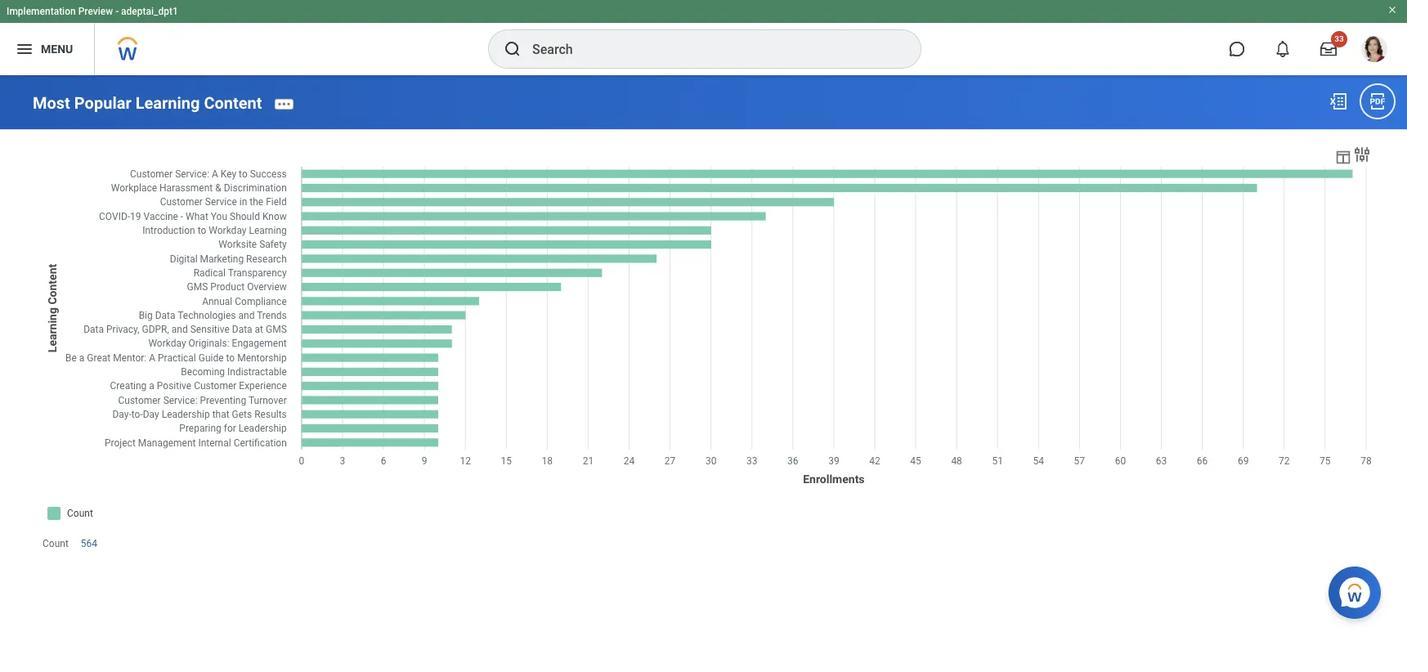 Task type: describe. For each thing, give the bounding box(es) containing it.
view printable version (pdf) image
[[1368, 92, 1388, 111]]

564 button
[[81, 537, 100, 550]]

configure and view chart data image down view printable version (pdf) icon
[[1353, 145, 1372, 164]]

564
[[81, 538, 97, 549]]

33
[[1335, 34, 1344, 43]]

implementation
[[7, 6, 76, 17]]

implementation preview -   adeptai_dpt1
[[7, 6, 178, 17]]

content
[[204, 93, 262, 113]]

menu
[[41, 42, 73, 55]]

profile logan mcneil image
[[1362, 36, 1388, 65]]

popular
[[74, 93, 131, 113]]

notifications large image
[[1275, 41, 1291, 57]]

count
[[43, 538, 69, 549]]

justify image
[[15, 39, 34, 59]]

menu banner
[[0, 0, 1407, 75]]

menu button
[[0, 23, 94, 75]]

close environment banner image
[[1388, 5, 1398, 15]]

learning
[[135, 93, 200, 113]]

inbox large image
[[1321, 41, 1337, 57]]

export to excel image
[[1329, 92, 1349, 111]]



Task type: locate. For each thing, give the bounding box(es) containing it.
preview
[[78, 6, 113, 17]]

-
[[115, 6, 119, 17]]

most popular learning content link
[[33, 93, 262, 113]]

33 button
[[1311, 31, 1348, 67]]

most popular learning content main content
[[0, 75, 1407, 585]]

Search Workday  search field
[[532, 31, 887, 67]]

most popular learning content
[[33, 93, 262, 113]]

configure and view chart data image
[[1353, 145, 1372, 164], [1335, 148, 1353, 166]]

adeptai_dpt1
[[121, 6, 178, 17]]

most
[[33, 93, 70, 113]]

configure and view chart data image down export to excel "image"
[[1335, 148, 1353, 166]]

search image
[[503, 39, 523, 59]]



Task type: vqa. For each thing, say whether or not it's contained in the screenshot.
footer
no



